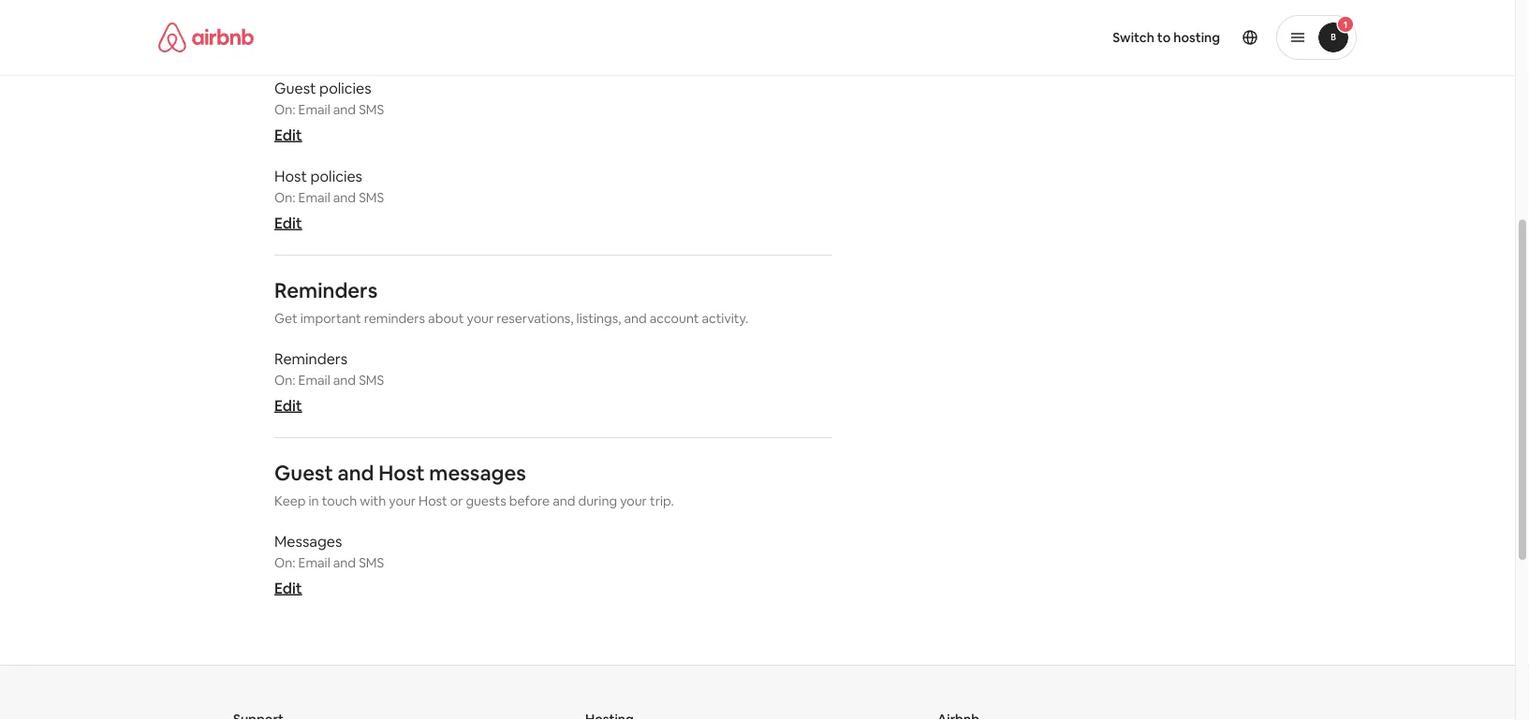 Task type: locate. For each thing, give the bounding box(es) containing it.
sms inside the messages on: email and sms edit
[[359, 555, 384, 571]]

and down important
[[333, 372, 356, 389]]

and inside reminders on: email and sms edit
[[333, 372, 356, 389]]

host left or
[[419, 493, 448, 510]]

and inside the messages on: email and sms edit
[[333, 555, 356, 571]]

on:
[[274, 101, 296, 118], [274, 189, 296, 206], [274, 372, 296, 389], [274, 555, 296, 571]]

reminders inside reminders get important reminders about your reservations, listings, and account activity.
[[274, 277, 378, 304]]

email down messages
[[298, 555, 330, 571]]

guest inside 'guest policies on: email and sms edit'
[[274, 78, 316, 97]]

1 vertical spatial reminders
[[274, 349, 348, 368]]

guest for policies
[[274, 78, 316, 97]]

edit button
[[274, 125, 302, 144], [274, 213, 302, 232], [274, 396, 302, 415], [274, 578, 302, 598]]

1 button
[[1277, 15, 1357, 60]]

4 sms from the top
[[359, 555, 384, 571]]

messages
[[274, 532, 342, 551]]

2 edit from the top
[[274, 213, 302, 232]]

2 sms from the top
[[359, 189, 384, 206]]

edit button for messages
[[274, 578, 302, 598]]

your inside reminders get important reminders about your reservations, listings, and account activity.
[[467, 310, 494, 327]]

and down 'guest policies on: email and sms edit'
[[333, 189, 356, 206]]

2 edit button from the top
[[274, 213, 302, 232]]

3 edit from the top
[[274, 396, 302, 415]]

1 on: from the top
[[274, 101, 296, 118]]

in
[[309, 493, 319, 510]]

0 horizontal spatial your
[[389, 493, 416, 510]]

or
[[450, 493, 463, 510]]

edit button for guest
[[274, 125, 302, 144]]

on: inside the messages on: email and sms edit
[[274, 555, 296, 571]]

1 edit from the top
[[274, 125, 302, 144]]

email
[[298, 101, 330, 118], [298, 189, 330, 206], [298, 372, 330, 389], [298, 555, 330, 571]]

your
[[467, 310, 494, 327], [389, 493, 416, 510], [620, 493, 647, 510]]

2 reminders from the top
[[274, 349, 348, 368]]

trip.
[[650, 493, 674, 510]]

sms inside 'guest policies on: email and sms edit'
[[359, 101, 384, 118]]

reminders down important
[[274, 349, 348, 368]]

to
[[1158, 29, 1171, 46]]

host up 'with'
[[379, 460, 425, 486]]

1 sms from the top
[[359, 101, 384, 118]]

account
[[650, 310, 699, 327]]

email down important
[[298, 372, 330, 389]]

your right 'with'
[[389, 493, 416, 510]]

3 on: from the top
[[274, 372, 296, 389]]

host policies on: email and sms edit
[[274, 166, 384, 232]]

4 edit from the top
[[274, 578, 302, 598]]

2 on: from the top
[[274, 189, 296, 206]]

guest inside guest and host messages keep in touch with your host or guests before and during your trip.
[[274, 460, 333, 486]]

4 on: from the top
[[274, 555, 296, 571]]

your left the trip.
[[620, 493, 647, 510]]

1 email from the top
[[298, 101, 330, 118]]

and down messages
[[333, 555, 356, 571]]

email up the host policies on: email and sms edit
[[298, 101, 330, 118]]

policies inside 'guest policies on: email and sms edit'
[[320, 78, 372, 97]]

0 vertical spatial reminders
[[274, 277, 378, 304]]

messages on: email and sms edit
[[274, 532, 384, 598]]

reminders on: email and sms edit
[[274, 349, 384, 415]]

edit
[[274, 125, 302, 144], [274, 213, 302, 232], [274, 396, 302, 415], [274, 578, 302, 598]]

and inside reminders get important reminders about your reservations, listings, and account activity.
[[624, 310, 647, 327]]

3 sms from the top
[[359, 372, 384, 389]]

policies for guest policies
[[320, 78, 372, 97]]

your right 'about'
[[467, 310, 494, 327]]

1 reminders from the top
[[274, 277, 378, 304]]

0 vertical spatial policies
[[320, 78, 372, 97]]

email inside 'guest policies on: email and sms edit'
[[298, 101, 330, 118]]

3 edit button from the top
[[274, 396, 302, 415]]

reminders up important
[[274, 277, 378, 304]]

0 vertical spatial host
[[274, 166, 307, 185]]

host down 'guest policies on: email and sms edit'
[[274, 166, 307, 185]]

and right listings, at the top left of the page
[[624, 310, 647, 327]]

host
[[274, 166, 307, 185], [379, 460, 425, 486], [419, 493, 448, 510]]

policies
[[320, 78, 372, 97], [311, 166, 363, 185]]

and inside 'guest policies on: email and sms edit'
[[333, 101, 356, 118]]

sms
[[359, 101, 384, 118], [359, 189, 384, 206], [359, 372, 384, 389], [359, 555, 384, 571]]

and left during
[[553, 493, 576, 510]]

2 email from the top
[[298, 189, 330, 206]]

reminders inside reminders on: email and sms edit
[[274, 349, 348, 368]]

4 email from the top
[[298, 555, 330, 571]]

1
[[1344, 18, 1348, 30]]

1 guest from the top
[[274, 78, 316, 97]]

sms inside reminders on: email and sms edit
[[359, 372, 384, 389]]

4 edit button from the top
[[274, 578, 302, 598]]

policies for host policies
[[311, 166, 363, 185]]

reminders
[[274, 277, 378, 304], [274, 349, 348, 368]]

1 edit button from the top
[[274, 125, 302, 144]]

email down 'guest policies on: email and sms edit'
[[298, 189, 330, 206]]

on: inside the host policies on: email and sms edit
[[274, 189, 296, 206]]

guest policies on: email and sms edit
[[274, 78, 384, 144]]

on: inside reminders on: email and sms edit
[[274, 372, 296, 389]]

and up the host policies on: email and sms edit
[[333, 101, 356, 118]]

1 vertical spatial policies
[[311, 166, 363, 185]]

1 vertical spatial guest
[[274, 460, 333, 486]]

1 horizontal spatial your
[[467, 310, 494, 327]]

policies inside the host policies on: email and sms edit
[[311, 166, 363, 185]]

guest
[[274, 78, 316, 97], [274, 460, 333, 486]]

0 vertical spatial guest
[[274, 78, 316, 97]]

and
[[333, 101, 356, 118], [333, 189, 356, 206], [624, 310, 647, 327], [333, 372, 356, 389], [338, 460, 374, 486], [553, 493, 576, 510], [333, 555, 356, 571]]

2 guest from the top
[[274, 460, 333, 486]]

before
[[509, 493, 550, 510]]

3 email from the top
[[298, 372, 330, 389]]

touch
[[322, 493, 357, 510]]

switch to hosting
[[1113, 29, 1221, 46]]



Task type: vqa. For each thing, say whether or not it's contained in the screenshot.
SMS in the Guest policies On: Email and SMS Edit
yes



Task type: describe. For each thing, give the bounding box(es) containing it.
keep
[[274, 493, 306, 510]]

get
[[274, 310, 298, 327]]

edit inside the messages on: email and sms edit
[[274, 578, 302, 598]]

account tab panel
[[274, 0, 832, 598]]

with
[[360, 493, 386, 510]]

email inside the host policies on: email and sms edit
[[298, 189, 330, 206]]

edit inside the host policies on: email and sms edit
[[274, 213, 302, 232]]

email inside the messages on: email and sms edit
[[298, 555, 330, 571]]

profile element
[[780, 0, 1357, 75]]

guest and host messages keep in touch with your host or guests before and during your trip.
[[274, 460, 674, 510]]

email inside reminders on: email and sms edit
[[298, 372, 330, 389]]

reminders for edit
[[274, 349, 348, 368]]

guests
[[466, 493, 506, 510]]

edit inside reminders on: email and sms edit
[[274, 396, 302, 415]]

hosting
[[1174, 29, 1221, 46]]

activity.
[[702, 310, 749, 327]]

during
[[578, 493, 617, 510]]

2 vertical spatial host
[[419, 493, 448, 510]]

switch to hosting link
[[1102, 18, 1232, 57]]

2 horizontal spatial your
[[620, 493, 647, 510]]

reservations,
[[497, 310, 574, 327]]

host inside the host policies on: email and sms edit
[[274, 166, 307, 185]]

about
[[428, 310, 464, 327]]

and inside the host policies on: email and sms edit
[[333, 189, 356, 206]]

edit inside 'guest policies on: email and sms edit'
[[274, 125, 302, 144]]

guest for and
[[274, 460, 333, 486]]

edit button for host
[[274, 213, 302, 232]]

and up touch
[[338, 460, 374, 486]]

reminders for your
[[274, 277, 378, 304]]

switch
[[1113, 29, 1155, 46]]

listings,
[[577, 310, 621, 327]]

reminders get important reminders about your reservations, listings, and account activity.
[[274, 277, 749, 327]]

edit button for reminders
[[274, 396, 302, 415]]

reminders
[[364, 310, 425, 327]]

sms inside the host policies on: email and sms edit
[[359, 189, 384, 206]]

messages
[[429, 460, 526, 486]]

important
[[300, 310, 361, 327]]

1 vertical spatial host
[[379, 460, 425, 486]]

on: inside 'guest policies on: email and sms edit'
[[274, 101, 296, 118]]



